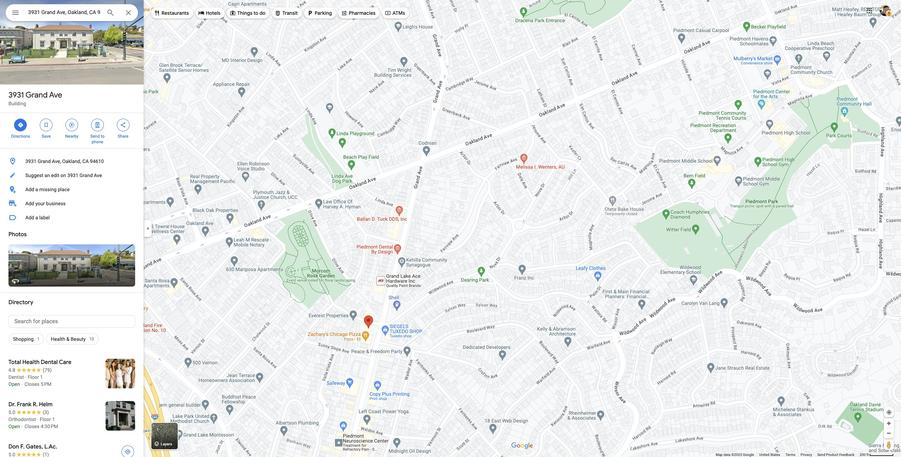Task type: vqa. For each thing, say whether or not it's contained in the screenshot.
'ABOUT'
no



Task type: locate. For each thing, give the bounding box(es) containing it.
closes left 5 pm
[[25, 381, 39, 387]]

1
[[37, 337, 40, 342], [40, 374, 43, 380], [52, 417, 55, 422]]

0 vertical spatial 1
[[37, 337, 40, 342]]

2 vertical spatial grand
[[80, 173, 93, 178]]

floor down 4.8 stars 79 reviews image
[[28, 374, 39, 380]]

1 for dental
[[40, 374, 43, 380]]

none text field inside 3931 grand ave main content
[[8, 315, 135, 328]]

1 vertical spatial ·
[[37, 417, 39, 422]]


[[307, 9, 313, 17]]

1 vertical spatial to
[[101, 134, 105, 139]]

total
[[8, 359, 21, 366]]

1 inside dentist · floor 1 open ⋅ closes 5 pm
[[40, 374, 43, 380]]

1 vertical spatial 1
[[40, 374, 43, 380]]

1 inside orthodontist · floor 1 open ⋅ closes 4:30 pm
[[52, 417, 55, 422]]

3931 inside 3931 grand ave building
[[8, 90, 24, 100]]

5.0
[[8, 409, 15, 415]]

floor down (3)
[[40, 417, 51, 422]]

floor for dental
[[28, 374, 39, 380]]

1 vertical spatial floor
[[40, 417, 51, 422]]

1 horizontal spatial 3931
[[25, 158, 36, 164]]

a for missing
[[35, 187, 38, 192]]

a
[[35, 187, 38, 192], [35, 215, 38, 220]]


[[341, 9, 348, 17]]

3931 up suggest
[[25, 158, 36, 164]]

3931 grand ave main content
[[0, 0, 144, 457]]

dr. frank r. helm
[[8, 401, 53, 408]]

1 vertical spatial a
[[35, 215, 38, 220]]

terms button
[[786, 452, 796, 457]]

3931 inside button
[[67, 173, 78, 178]]

3931 right on
[[67, 173, 78, 178]]

business
[[46, 201, 66, 206]]

1 up 4:30 pm
[[52, 417, 55, 422]]

None text field
[[8, 315, 135, 328]]

add left your
[[25, 201, 34, 206]]

orthodontist · floor 1 open ⋅ closes 4:30 pm
[[8, 417, 58, 429]]

0 vertical spatial ·
[[25, 374, 26, 380]]

0 vertical spatial send
[[90, 134, 100, 139]]

to
[[254, 10, 258, 16], [101, 134, 105, 139]]

0 horizontal spatial ave
[[49, 90, 62, 100]]

floor for r.
[[40, 417, 51, 422]]

0 vertical spatial 3931
[[8, 90, 24, 100]]

your
[[35, 201, 45, 206]]

a left missing
[[35, 187, 38, 192]]

0 horizontal spatial 1
[[37, 337, 40, 342]]

united states
[[760, 453, 781, 457]]

1 a from the top
[[35, 187, 38, 192]]

1 vertical spatial closes
[[25, 424, 39, 429]]

layers
[[161, 442, 172, 447]]

terms
[[786, 453, 796, 457]]

1 open from the top
[[8, 381, 20, 387]]

3 add from the top
[[25, 215, 34, 220]]

5.0 stars 1 reviews image
[[8, 451, 49, 457]]

0 vertical spatial grand
[[26, 90, 48, 100]]

open down dentist
[[8, 381, 20, 387]]

0 vertical spatial a
[[35, 187, 38, 192]]

1 horizontal spatial send
[[818, 453, 826, 457]]

shopping 1
[[13, 336, 40, 342]]

0 vertical spatial closes
[[25, 381, 39, 387]]

to up "phone"
[[101, 134, 105, 139]]

f.
[[20, 443, 25, 450]]

open down orthodontist
[[8, 424, 20, 429]]

don f. gates, l.ac.
[[8, 443, 57, 450]]

0 horizontal spatial floor
[[28, 374, 39, 380]]

3931 Grand Ave, Oakland, CA 94610 field
[[6, 4, 138, 21]]

grand
[[26, 90, 48, 100], [38, 158, 51, 164], [80, 173, 93, 178]]

feedback
[[840, 453, 855, 457]]

1 horizontal spatial ·
[[37, 417, 39, 422]]

grand up building on the top
[[26, 90, 48, 100]]

photos
[[8, 231, 27, 238]]

3931 grand ave, oakland, ca 94610 button
[[0, 154, 144, 168]]

map
[[716, 453, 723, 457]]

0 horizontal spatial 3931
[[8, 90, 24, 100]]

frank
[[17, 401, 31, 408]]

2 vertical spatial 1
[[52, 417, 55, 422]]

zoom out image
[[887, 431, 892, 436]]

transit
[[282, 10, 298, 16]]

data
[[724, 453, 731, 457]]

health left &
[[51, 336, 65, 342]]

add left the label
[[25, 215, 34, 220]]

· inside dentist · floor 1 open ⋅ closes 5 pm
[[25, 374, 26, 380]]

1 vertical spatial add
[[25, 201, 34, 206]]

 hotels
[[198, 9, 220, 17]]

suggest
[[25, 173, 43, 178]]

1 vertical spatial health
[[22, 359, 40, 366]]

suggest an edit on 3931 grand ave button
[[0, 168, 144, 182]]

None field
[[28, 8, 101, 17]]

1 vertical spatial ave
[[94, 173, 102, 178]]

0 horizontal spatial ·
[[25, 374, 26, 380]]

2 vertical spatial 3931
[[67, 173, 78, 178]]

open inside dentist · floor 1 open ⋅ closes 5 pm
[[8, 381, 20, 387]]

a inside add a label button
[[35, 215, 38, 220]]

grand inside 3931 grand ave building
[[26, 90, 48, 100]]

2 a from the top
[[35, 215, 38, 220]]

0 vertical spatial ave
[[49, 90, 62, 100]]

1 vertical spatial grand
[[38, 158, 51, 164]]

· for frank
[[37, 417, 39, 422]]

0 horizontal spatial health
[[22, 359, 40, 366]]

parking
[[315, 10, 332, 16]]

©2023
[[732, 453, 742, 457]]

1 horizontal spatial health
[[51, 336, 65, 342]]

0 horizontal spatial send
[[90, 134, 100, 139]]

footer inside google maps "element"
[[716, 452, 860, 457]]

closes inside dentist · floor 1 open ⋅ closes 5 pm
[[25, 381, 39, 387]]

⋅ down dentist
[[21, 381, 23, 387]]


[[154, 9, 160, 17]]

0 vertical spatial to
[[254, 10, 258, 16]]

4.8
[[8, 367, 15, 373]]

grand inside 3931 grand ave, oakland, ca 94610 button
[[38, 158, 51, 164]]

· down '5.0 stars 3 reviews' image
[[37, 417, 39, 422]]

a left the label
[[35, 215, 38, 220]]

orthodontist
[[8, 417, 36, 422]]

⋅ for health
[[21, 381, 23, 387]]

send inside send product feedback button
[[818, 453, 826, 457]]

send for send product feedback
[[818, 453, 826, 457]]

atms
[[393, 10, 405, 16]]

open
[[8, 381, 20, 387], [8, 424, 20, 429]]

ave up 
[[49, 90, 62, 100]]

phone
[[92, 139, 103, 144]]

3931
[[8, 90, 24, 100], [25, 158, 36, 164], [67, 173, 78, 178]]


[[94, 121, 101, 129]]

0 vertical spatial floor
[[28, 374, 39, 380]]

health up 4.8 stars 79 reviews image
[[22, 359, 40, 366]]

 atms
[[385, 9, 405, 17]]

total health dental care
[[8, 359, 71, 366]]

3931 up building on the top
[[8, 90, 24, 100]]

2 ⋅ from the top
[[21, 424, 23, 429]]


[[198, 9, 204, 17]]

0 vertical spatial add
[[25, 187, 34, 192]]

closes down orthodontist
[[25, 424, 39, 429]]

floor
[[28, 374, 39, 380], [40, 417, 51, 422]]

1 for r.
[[52, 417, 55, 422]]

⋅ inside orthodontist · floor 1 open ⋅ closes 4:30 pm
[[21, 424, 23, 429]]

2 vertical spatial add
[[25, 215, 34, 220]]

closes inside orthodontist · floor 1 open ⋅ closes 4:30 pm
[[25, 424, 39, 429]]

2 open from the top
[[8, 424, 20, 429]]

0 horizontal spatial to
[[101, 134, 105, 139]]

health & beauty 10
[[51, 336, 94, 342]]

2 closes from the top
[[25, 424, 39, 429]]

· for health
[[25, 374, 26, 380]]

save
[[42, 134, 51, 139]]

open inside orthodontist · floor 1 open ⋅ closes 4:30 pm
[[8, 424, 20, 429]]

0 vertical spatial open
[[8, 381, 20, 387]]

 things to do
[[230, 9, 266, 17]]

open for total
[[8, 381, 20, 387]]

closes
[[25, 381, 39, 387], [25, 424, 39, 429]]

200
[[860, 453, 866, 457]]

1 horizontal spatial to
[[254, 10, 258, 16]]

send up "phone"
[[90, 134, 100, 139]]

1 vertical spatial 3931
[[25, 158, 36, 164]]

⋅ down orthodontist
[[21, 424, 23, 429]]

· down 4.8 stars 79 reviews image
[[25, 374, 26, 380]]

a inside add a missing place button
[[35, 187, 38, 192]]

⋅ inside dentist · floor 1 open ⋅ closes 5 pm
[[21, 381, 23, 387]]

grand down ca
[[80, 173, 93, 178]]

grand for ave,
[[38, 158, 51, 164]]

open for dr.
[[8, 424, 20, 429]]

1 horizontal spatial ave
[[94, 173, 102, 178]]

r.
[[33, 401, 38, 408]]

send left product
[[818, 453, 826, 457]]

ca
[[82, 158, 89, 164]]

1 up 5 pm
[[40, 374, 43, 380]]

missing
[[39, 187, 57, 192]]

hotels
[[206, 10, 220, 16]]

privacy
[[801, 453, 812, 457]]

ave down 94610
[[94, 173, 102, 178]]

add for add a missing place
[[25, 187, 34, 192]]

2 horizontal spatial 1
[[52, 417, 55, 422]]

show your location image
[[886, 409, 893, 415]]

1 vertical spatial open
[[8, 424, 20, 429]]

3931 grand ave building
[[8, 90, 62, 106]]

health
[[51, 336, 65, 342], [22, 359, 40, 366]]

· inside orthodontist · floor 1 open ⋅ closes 4:30 pm
[[37, 417, 39, 422]]

1 add from the top
[[25, 187, 34, 192]]

directions image
[[125, 449, 131, 455]]

helm
[[39, 401, 53, 408]]

1 vertical spatial send
[[818, 453, 826, 457]]

⋅
[[21, 381, 23, 387], [21, 424, 23, 429]]

1 right shopping
[[37, 337, 40, 342]]

add for add your business
[[25, 201, 34, 206]]

floor inside dentist · floor 1 open ⋅ closes 5 pm
[[28, 374, 39, 380]]

1 closes from the top
[[25, 381, 39, 387]]

2 horizontal spatial 3931
[[67, 173, 78, 178]]

footer containing map data ©2023 google
[[716, 452, 860, 457]]

floor inside orthodontist · floor 1 open ⋅ closes 4:30 pm
[[40, 417, 51, 422]]

1 ⋅ from the top
[[21, 381, 23, 387]]

send inside send to phone
[[90, 134, 100, 139]]

1 vertical spatial ⋅
[[21, 424, 23, 429]]

nearby
[[65, 134, 78, 139]]

beauty
[[71, 336, 86, 342]]

share
[[118, 134, 128, 139]]

add your business link
[[0, 196, 144, 211]]

2 add from the top
[[25, 201, 34, 206]]

0 vertical spatial ⋅
[[21, 381, 23, 387]]

grand left ave,
[[38, 158, 51, 164]]

5 pm
[[41, 381, 51, 387]]

3931 inside button
[[25, 158, 36, 164]]

1 horizontal spatial 1
[[40, 374, 43, 380]]

0 vertical spatial health
[[51, 336, 65, 342]]

add down suggest
[[25, 187, 34, 192]]

ave
[[49, 90, 62, 100], [94, 173, 102, 178]]

footer
[[716, 452, 860, 457]]

to left do
[[254, 10, 258, 16]]

1 horizontal spatial floor
[[40, 417, 51, 422]]



Task type: describe. For each thing, give the bounding box(es) containing it.
add a label button
[[0, 211, 144, 225]]

 restaurants
[[154, 9, 189, 17]]

to inside  things to do
[[254, 10, 258, 16]]

dentist
[[8, 374, 24, 380]]

l.ac.
[[44, 443, 57, 450]]

dr.
[[8, 401, 16, 408]]

10
[[89, 337, 94, 342]]

 button
[[6, 4, 25, 23]]

gates,
[[26, 443, 43, 450]]

do
[[260, 10, 266, 16]]

 search field
[[6, 4, 138, 23]]

send to phone
[[90, 134, 105, 144]]

don f. gates, l.ac. link
[[0, 438, 144, 457]]

united states button
[[760, 452, 781, 457]]

94610
[[90, 158, 104, 164]]

directory
[[8, 299, 33, 306]]

200 ft button
[[860, 453, 894, 457]]

privacy button
[[801, 452, 812, 457]]

5.0 stars 3 reviews image
[[8, 409, 49, 416]]


[[43, 121, 49, 129]]

care
[[59, 359, 71, 366]]

google maps element
[[0, 0, 901, 457]]

label
[[39, 215, 50, 220]]

dentist · floor 1 open ⋅ closes 5 pm
[[8, 374, 51, 387]]

united
[[760, 453, 770, 457]]


[[120, 121, 126, 129]]

ave inside button
[[94, 173, 102, 178]]

closes for health
[[25, 381, 39, 387]]

actions for 3931 grand ave region
[[0, 113, 144, 148]]


[[385, 9, 391, 17]]

oakland,
[[62, 158, 81, 164]]

to inside send to phone
[[101, 134, 105, 139]]

send product feedback
[[818, 453, 855, 457]]

3931 for ave,
[[25, 158, 36, 164]]

on
[[61, 173, 66, 178]]

edit
[[51, 173, 59, 178]]

add your business
[[25, 201, 66, 206]]

closes for frank
[[25, 424, 39, 429]]

directions
[[11, 134, 30, 139]]

 transit
[[275, 9, 298, 17]]

ave inside 3931 grand ave building
[[49, 90, 62, 100]]

collapse side panel image
[[144, 225, 152, 232]]

add a label
[[25, 215, 50, 220]]

dental
[[41, 359, 58, 366]]

grand for ave
[[26, 90, 48, 100]]

none field inside the 3931 grand ave, oakland, ca 94610 field
[[28, 8, 101, 17]]

⋅ for frank
[[21, 424, 23, 429]]


[[275, 9, 281, 17]]

grand inside suggest an edit on 3931 grand ave button
[[80, 173, 93, 178]]

3931 for ave
[[8, 90, 24, 100]]

restaurants
[[162, 10, 189, 16]]

shopping
[[13, 336, 34, 342]]

send for send to phone
[[90, 134, 100, 139]]

ave,
[[52, 158, 61, 164]]

(79)
[[43, 367, 52, 373]]

don
[[8, 443, 19, 450]]

 parking
[[307, 9, 332, 17]]

zoom in image
[[887, 421, 892, 426]]


[[230, 9, 236, 17]]


[[17, 121, 24, 129]]

things
[[237, 10, 252, 16]]

show street view coverage image
[[884, 439, 894, 450]]

product
[[826, 453, 839, 457]]

4:30 pm
[[41, 424, 58, 429]]

1 inside shopping 1
[[37, 337, 40, 342]]

ft
[[867, 453, 869, 457]]

building
[[8, 101, 26, 106]]

pharmacies
[[349, 10, 376, 16]]

place
[[58, 187, 70, 192]]

add a missing place
[[25, 187, 70, 192]]

a for label
[[35, 215, 38, 220]]


[[69, 121, 75, 129]]

4.8 stars 79 reviews image
[[8, 367, 52, 374]]

google
[[743, 453, 754, 457]]

200 ft
[[860, 453, 869, 457]]

add for add a label
[[25, 215, 34, 220]]

(3)
[[43, 409, 49, 415]]

 pharmacies
[[341, 9, 376, 17]]

map data ©2023 google
[[716, 453, 754, 457]]

&
[[66, 336, 69, 342]]

an
[[45, 173, 50, 178]]

add a missing place button
[[0, 182, 144, 196]]

suggest an edit on 3931 grand ave
[[25, 173, 102, 178]]

3931 grand ave, oakland, ca 94610
[[25, 158, 104, 164]]



